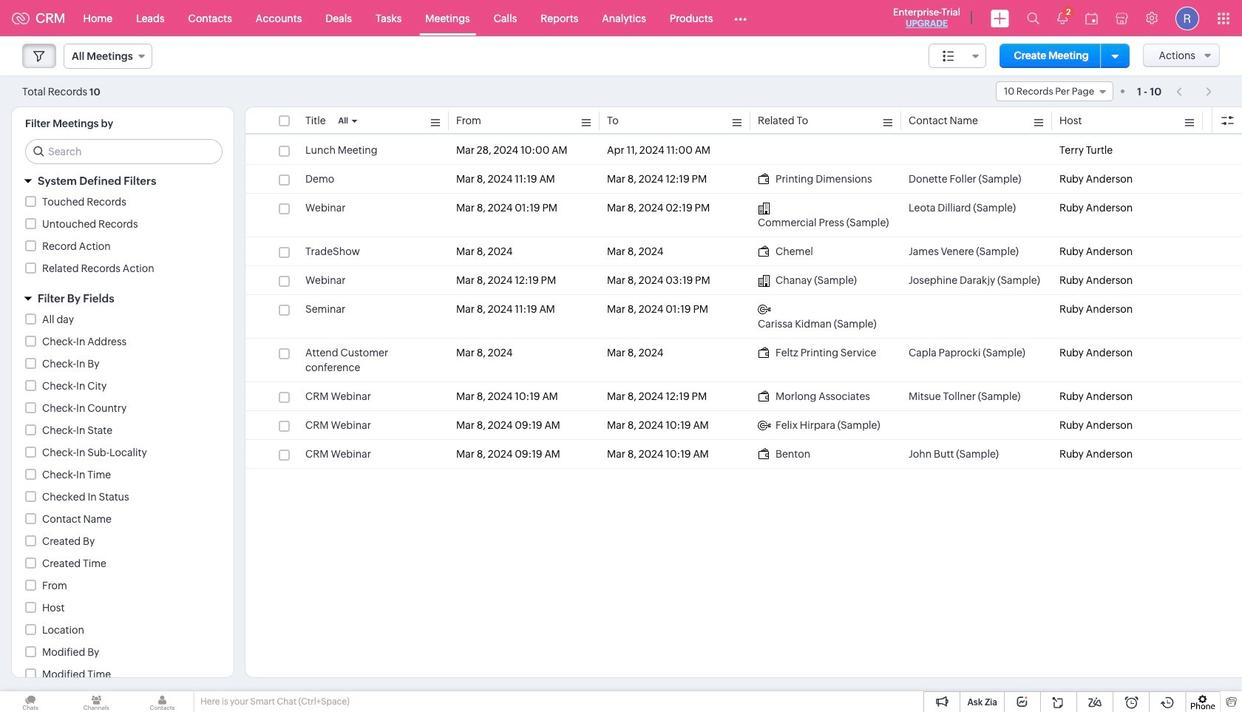 Task type: vqa. For each thing, say whether or not it's contained in the screenshot.
Touched
no



Task type: locate. For each thing, give the bounding box(es) containing it.
create menu image
[[991, 9, 1009, 27]]

None field
[[64, 44, 152, 69], [929, 44, 986, 68], [996, 81, 1114, 101], [64, 44, 152, 69], [996, 81, 1114, 101]]

logo image
[[12, 12, 30, 24]]

search element
[[1018, 0, 1049, 36]]

row group
[[246, 136, 1242, 469]]

navigation
[[1169, 81, 1220, 102]]

search image
[[1027, 12, 1040, 24]]

Other Modules field
[[725, 6, 757, 30]]



Task type: describe. For each thing, give the bounding box(es) containing it.
calendar image
[[1086, 12, 1098, 24]]

profile element
[[1167, 0, 1208, 36]]

none field the size
[[929, 44, 986, 68]]

contacts image
[[132, 691, 193, 712]]

signals element
[[1049, 0, 1077, 36]]

profile image
[[1176, 6, 1200, 30]]

size image
[[943, 50, 955, 63]]

chats image
[[0, 691, 61, 712]]

channels image
[[66, 691, 127, 712]]

create menu element
[[982, 0, 1018, 36]]

Search text field
[[26, 140, 222, 163]]



